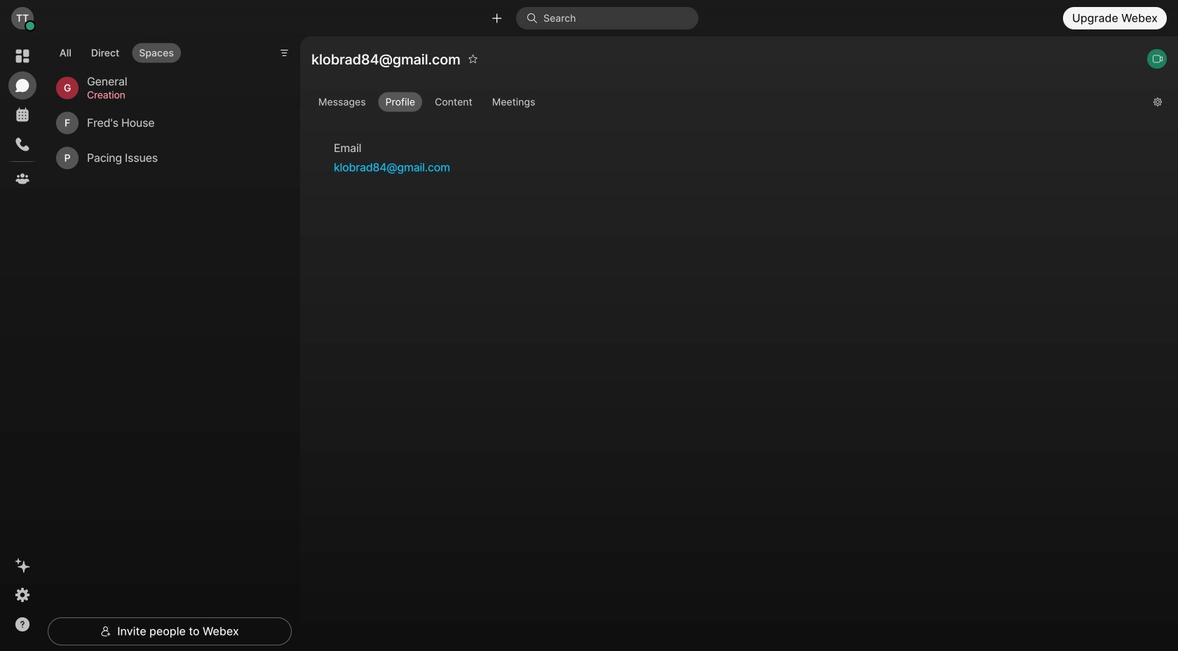 Task type: describe. For each thing, give the bounding box(es) containing it.
general list item
[[50, 71, 281, 106]]

fred's house list item
[[50, 106, 281, 141]]



Task type: locate. For each thing, give the bounding box(es) containing it.
tab list
[[49, 35, 184, 67]]

navigation
[[0, 36, 45, 652]]

group
[[311, 92, 1142, 115]]

pacing issues list item
[[50, 141, 281, 176]]

creation element
[[87, 87, 264, 103]]

webex tab list
[[8, 42, 36, 193]]



Task type: vqa. For each thing, say whether or not it's contained in the screenshot.
"Creation" Element
yes



